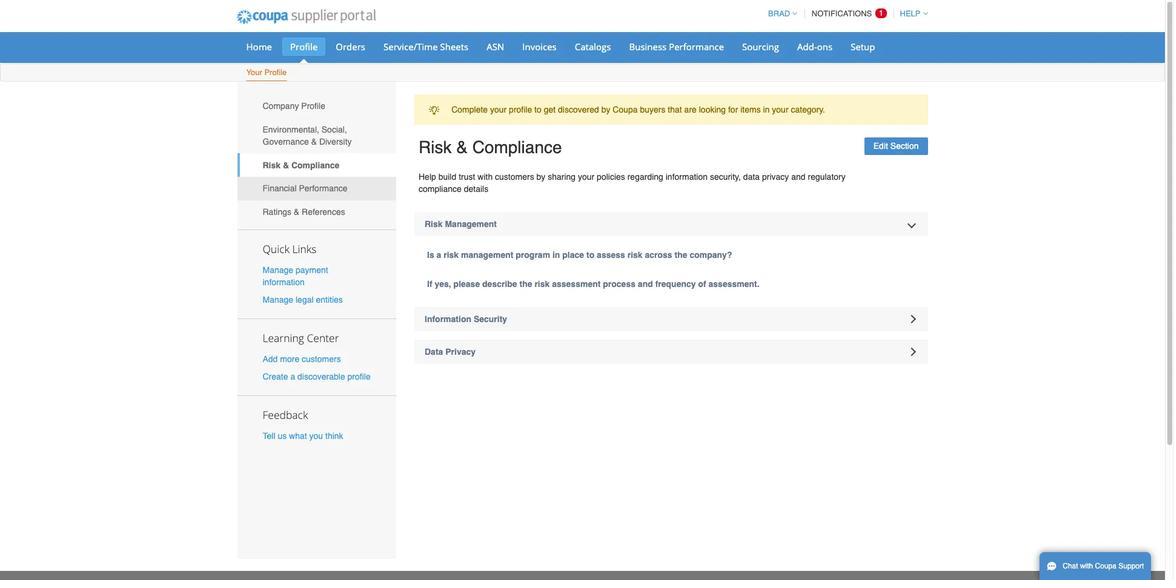 Task type: describe. For each thing, give the bounding box(es) containing it.
coupa supplier portal image
[[228, 2, 384, 32]]

learning
[[263, 331, 304, 345]]

legal
[[296, 295, 314, 305]]

get
[[544, 105, 556, 115]]

service/time
[[384, 41, 438, 53]]

0 vertical spatial risk
[[419, 138, 452, 157]]

1 vertical spatial profile
[[348, 372, 371, 382]]

chat
[[1063, 562, 1079, 571]]

information security button
[[415, 307, 928, 332]]

by inside help build trust with customers by sharing your policies regarding information security, data privacy and regulatory compliance details
[[537, 172, 546, 182]]

0 horizontal spatial in
[[553, 250, 560, 260]]

company profile link
[[237, 95, 396, 118]]

privacy
[[446, 347, 476, 357]]

your inside help build trust with customers by sharing your policies regarding information security, data privacy and regulatory compliance details
[[578, 172, 595, 182]]

regarding
[[628, 172, 664, 182]]

sourcing
[[742, 41, 779, 53]]

buyers
[[640, 105, 666, 115]]

edit section
[[874, 141, 919, 151]]

& right ratings
[[294, 207, 300, 217]]

business
[[629, 41, 667, 53]]

security
[[474, 315, 507, 324]]

trust
[[459, 172, 475, 182]]

1 horizontal spatial to
[[587, 250, 595, 260]]

0 horizontal spatial risk
[[444, 250, 459, 260]]

0 vertical spatial profile
[[290, 41, 318, 53]]

1
[[879, 8, 884, 18]]

assessment.
[[709, 279, 760, 289]]

section
[[891, 141, 919, 151]]

orders
[[336, 41, 365, 53]]

quick links
[[263, 242, 317, 256]]

sourcing link
[[735, 38, 787, 56]]

notifications
[[812, 9, 872, 18]]

policies
[[597, 172, 625, 182]]

2 horizontal spatial risk
[[628, 250, 643, 260]]

diversity
[[319, 137, 352, 147]]

help for help
[[900, 9, 921, 18]]

0 horizontal spatial risk & compliance
[[263, 160, 340, 170]]

manage legal entities
[[263, 295, 343, 305]]

data privacy
[[425, 347, 476, 357]]

us
[[278, 432, 287, 441]]

your profile link
[[246, 65, 287, 81]]

information inside manage payment information
[[263, 277, 305, 287]]

payment
[[296, 265, 328, 275]]

yes,
[[435, 279, 451, 289]]

orders link
[[328, 38, 373, 56]]

in inside alert
[[763, 105, 770, 115]]

build
[[439, 172, 457, 182]]

are
[[685, 105, 697, 115]]

& up trust
[[457, 138, 468, 157]]

profile link
[[282, 38, 326, 56]]

details
[[464, 184, 489, 194]]

data privacy heading
[[415, 340, 928, 364]]

1 vertical spatial customers
[[302, 355, 341, 364]]

sharing
[[548, 172, 576, 182]]

asn link
[[479, 38, 512, 56]]

data
[[425, 347, 443, 357]]

tell
[[263, 432, 275, 441]]

information security
[[425, 315, 507, 324]]

support
[[1119, 562, 1144, 571]]

add-ons
[[798, 41, 833, 53]]

think
[[325, 432, 343, 441]]

financial performance
[[263, 184, 348, 194]]

manage payment information link
[[263, 265, 328, 287]]

financial performance link
[[237, 177, 396, 200]]

information security heading
[[415, 307, 928, 332]]

setup link
[[843, 38, 883, 56]]

a for create
[[291, 372, 295, 382]]

profile for company profile
[[301, 101, 325, 111]]

risk management
[[425, 219, 497, 229]]

create a discoverable profile
[[263, 372, 371, 382]]

complete your profile to get discovered by coupa buyers that are looking for items in your category.
[[452, 105, 825, 115]]

place
[[563, 250, 584, 260]]

1 vertical spatial and
[[638, 279, 653, 289]]

risk management button
[[415, 212, 928, 236]]

quick
[[263, 242, 290, 256]]

financial
[[263, 184, 297, 194]]

service/time sheets link
[[376, 38, 477, 56]]

for
[[728, 105, 738, 115]]

please
[[454, 279, 480, 289]]

assessment
[[552, 279, 601, 289]]

1 vertical spatial the
[[520, 279, 532, 289]]

create a discoverable profile link
[[263, 372, 371, 382]]

information
[[425, 315, 472, 324]]

process
[[603, 279, 636, 289]]

1 vertical spatial risk
[[263, 160, 281, 170]]

feedback
[[263, 408, 308, 423]]

your profile
[[246, 68, 287, 77]]

describe
[[482, 279, 517, 289]]

is a risk management program in place to assess risk across the company?
[[427, 250, 732, 260]]

performance for financial performance
[[299, 184, 348, 194]]

information inside help build trust with customers by sharing your policies regarding information security, data privacy and regulatory compliance details
[[666, 172, 708, 182]]

chat with coupa support
[[1063, 562, 1144, 571]]

add-ons link
[[790, 38, 841, 56]]

performance for business performance
[[669, 41, 724, 53]]

add more customers link
[[263, 355, 341, 364]]

sheets
[[440, 41, 469, 53]]

of
[[698, 279, 706, 289]]

home
[[246, 41, 272, 53]]

looking
[[699, 105, 726, 115]]



Task type: vqa. For each thing, say whether or not it's contained in the screenshot.
the Connection
no



Task type: locate. For each thing, give the bounding box(es) containing it.
setup
[[851, 41, 875, 53]]

1 vertical spatial manage
[[263, 295, 293, 305]]

profile right your
[[264, 68, 287, 77]]

the right across
[[675, 250, 688, 260]]

manage
[[263, 265, 293, 275], [263, 295, 293, 305]]

management
[[445, 219, 497, 229]]

manage down quick
[[263, 265, 293, 275]]

you
[[309, 432, 323, 441]]

risk down program
[[535, 279, 550, 289]]

risk up is
[[425, 219, 443, 229]]

help up compliance
[[419, 172, 436, 182]]

1 manage from the top
[[263, 265, 293, 275]]

chat with coupa support button
[[1040, 553, 1152, 581]]

& left diversity
[[311, 137, 317, 147]]

manage for manage payment information
[[263, 265, 293, 275]]

by inside alert
[[602, 105, 611, 115]]

0 horizontal spatial and
[[638, 279, 653, 289]]

business performance
[[629, 41, 724, 53]]

by left sharing
[[537, 172, 546, 182]]

1 horizontal spatial with
[[1081, 562, 1094, 571]]

0 vertical spatial the
[[675, 250, 688, 260]]

1 horizontal spatial help
[[900, 9, 921, 18]]

0 vertical spatial coupa
[[613, 105, 638, 115]]

learning center
[[263, 331, 339, 345]]

frequency
[[656, 279, 696, 289]]

complete
[[452, 105, 488, 115]]

discovered
[[558, 105, 599, 115]]

& inside environmental, social, governance & diversity
[[311, 137, 317, 147]]

invoices link
[[515, 38, 565, 56]]

1 horizontal spatial coupa
[[1096, 562, 1117, 571]]

compliance
[[473, 138, 562, 157], [291, 160, 340, 170]]

0 vertical spatial manage
[[263, 265, 293, 275]]

1 horizontal spatial and
[[792, 172, 806, 182]]

to inside alert
[[535, 105, 542, 115]]

risk
[[444, 250, 459, 260], [628, 250, 643, 260], [535, 279, 550, 289]]

your
[[246, 68, 262, 77]]

1 vertical spatial information
[[263, 277, 305, 287]]

risk & compliance up financial performance
[[263, 160, 340, 170]]

risk management heading
[[415, 212, 928, 236]]

navigation containing notifications 1
[[763, 2, 928, 25]]

0 vertical spatial risk & compliance
[[419, 138, 562, 157]]

tell us what you think button
[[263, 430, 343, 443]]

a for is
[[437, 250, 441, 260]]

1 horizontal spatial by
[[602, 105, 611, 115]]

1 horizontal spatial the
[[675, 250, 688, 260]]

0 horizontal spatial a
[[291, 372, 295, 382]]

0 vertical spatial profile
[[509, 105, 532, 115]]

1 vertical spatial a
[[291, 372, 295, 382]]

help inside help build trust with customers by sharing your policies regarding information security, data privacy and regulatory compliance details
[[419, 172, 436, 182]]

navigation
[[763, 2, 928, 25]]

profile right discoverable
[[348, 372, 371, 382]]

0 vertical spatial to
[[535, 105, 542, 115]]

invoices
[[523, 41, 557, 53]]

references
[[302, 207, 345, 217]]

manage legal entities link
[[263, 295, 343, 305]]

risk & compliance up trust
[[419, 138, 562, 157]]

edit
[[874, 141, 888, 151]]

0 horizontal spatial information
[[263, 277, 305, 287]]

with inside help build trust with customers by sharing your policies regarding information security, data privacy and regulatory compliance details
[[478, 172, 493, 182]]

0 horizontal spatial compliance
[[291, 160, 340, 170]]

profile inside alert
[[509, 105, 532, 115]]

by
[[602, 105, 611, 115], [537, 172, 546, 182]]

information up manage legal entities on the bottom of page
[[263, 277, 305, 287]]

1 horizontal spatial profile
[[509, 105, 532, 115]]

your right sharing
[[578, 172, 595, 182]]

add more customers
[[263, 355, 341, 364]]

1 horizontal spatial customers
[[495, 172, 534, 182]]

what
[[289, 432, 307, 441]]

information
[[666, 172, 708, 182], [263, 277, 305, 287]]

discoverable
[[298, 372, 345, 382]]

1 horizontal spatial your
[[578, 172, 595, 182]]

is
[[427, 250, 434, 260]]

the right describe
[[520, 279, 532, 289]]

&
[[311, 137, 317, 147], [457, 138, 468, 157], [283, 160, 289, 170], [294, 207, 300, 217]]

profile up environmental, social, governance & diversity 'link'
[[301, 101, 325, 111]]

2 vertical spatial risk
[[425, 219, 443, 229]]

0 vertical spatial performance
[[669, 41, 724, 53]]

help right 1
[[900, 9, 921, 18]]

if yes, please describe the risk assessment process and frequency of assessment.
[[427, 279, 760, 289]]

1 horizontal spatial performance
[[669, 41, 724, 53]]

0 vertical spatial information
[[666, 172, 708, 182]]

category.
[[791, 105, 825, 115]]

0 vertical spatial customers
[[495, 172, 534, 182]]

brad
[[769, 9, 790, 18]]

your left category.
[[772, 105, 789, 115]]

and inside help build trust with customers by sharing your policies regarding information security, data privacy and regulatory compliance details
[[792, 172, 806, 182]]

1 vertical spatial compliance
[[291, 160, 340, 170]]

customers inside help build trust with customers by sharing your policies regarding information security, data privacy and regulatory compliance details
[[495, 172, 534, 182]]

& down governance
[[283, 160, 289, 170]]

1 vertical spatial help
[[419, 172, 436, 182]]

performance right business
[[669, 41, 724, 53]]

1 vertical spatial coupa
[[1096, 562, 1117, 571]]

social,
[[322, 125, 347, 135]]

customers up discoverable
[[302, 355, 341, 364]]

0 horizontal spatial customers
[[302, 355, 341, 364]]

2 manage from the top
[[263, 295, 293, 305]]

0 vertical spatial compliance
[[473, 138, 562, 157]]

privacy
[[762, 172, 789, 182]]

and right process
[[638, 279, 653, 289]]

risk inside dropdown button
[[425, 219, 443, 229]]

2 horizontal spatial your
[[772, 105, 789, 115]]

manage for manage legal entities
[[263, 295, 293, 305]]

and
[[792, 172, 806, 182], [638, 279, 653, 289]]

center
[[307, 331, 339, 345]]

2 vertical spatial profile
[[301, 101, 325, 111]]

0 horizontal spatial your
[[490, 105, 507, 115]]

governance
[[263, 137, 309, 147]]

risk
[[419, 138, 452, 157], [263, 160, 281, 170], [425, 219, 443, 229]]

0 horizontal spatial with
[[478, 172, 493, 182]]

0 horizontal spatial help
[[419, 172, 436, 182]]

your
[[490, 105, 507, 115], [772, 105, 789, 115], [578, 172, 595, 182]]

1 horizontal spatial a
[[437, 250, 441, 260]]

0 horizontal spatial performance
[[299, 184, 348, 194]]

0 vertical spatial by
[[602, 105, 611, 115]]

risk up financial
[[263, 160, 281, 170]]

0 vertical spatial and
[[792, 172, 806, 182]]

business performance link
[[621, 38, 732, 56]]

compliance up financial performance link
[[291, 160, 340, 170]]

company?
[[690, 250, 732, 260]]

1 horizontal spatial information
[[666, 172, 708, 182]]

the
[[675, 250, 688, 260], [520, 279, 532, 289]]

entities
[[316, 295, 343, 305]]

1 horizontal spatial risk
[[535, 279, 550, 289]]

compliance down get
[[473, 138, 562, 157]]

to right place in the top left of the page
[[587, 250, 595, 260]]

across
[[645, 250, 673, 260]]

1 horizontal spatial in
[[763, 105, 770, 115]]

ons
[[817, 41, 833, 53]]

coupa left support
[[1096, 562, 1117, 571]]

coupa left buyers
[[613, 105, 638, 115]]

assess
[[597, 250, 625, 260]]

a right is
[[437, 250, 441, 260]]

0 vertical spatial in
[[763, 105, 770, 115]]

brad link
[[763, 9, 798, 18]]

risk up the build
[[419, 138, 452, 157]]

help for help build trust with customers by sharing your policies regarding information security, data privacy and regulatory compliance details
[[419, 172, 436, 182]]

0 vertical spatial with
[[478, 172, 493, 182]]

if
[[427, 279, 432, 289]]

profile
[[509, 105, 532, 115], [348, 372, 371, 382]]

security,
[[710, 172, 741, 182]]

0 horizontal spatial profile
[[348, 372, 371, 382]]

1 vertical spatial with
[[1081, 562, 1094, 571]]

1 horizontal spatial compliance
[[473, 138, 562, 157]]

with up details
[[478, 172, 493, 182]]

profile down coupa supplier portal image at the left of the page
[[290, 41, 318, 53]]

help
[[900, 9, 921, 18], [419, 172, 436, 182]]

manage left legal
[[263, 295, 293, 305]]

manage payment information
[[263, 265, 328, 287]]

ratings
[[263, 207, 292, 217]]

in left place in the top left of the page
[[553, 250, 560, 260]]

compliance
[[419, 184, 462, 194]]

1 horizontal spatial risk & compliance
[[419, 138, 562, 157]]

coupa inside alert
[[613, 105, 638, 115]]

0 vertical spatial a
[[437, 250, 441, 260]]

1 vertical spatial in
[[553, 250, 560, 260]]

coupa inside button
[[1096, 562, 1117, 571]]

tell us what you think
[[263, 432, 343, 441]]

customers
[[495, 172, 534, 182], [302, 355, 341, 364]]

1 vertical spatial to
[[587, 250, 595, 260]]

customers left sharing
[[495, 172, 534, 182]]

risk & compliance link
[[237, 154, 396, 177]]

a right create
[[291, 372, 295, 382]]

environmental, social, governance & diversity link
[[237, 118, 396, 154]]

1 vertical spatial profile
[[264, 68, 287, 77]]

company
[[263, 101, 299, 111]]

1 vertical spatial performance
[[299, 184, 348, 194]]

environmental,
[[263, 125, 319, 135]]

profile
[[290, 41, 318, 53], [264, 68, 287, 77], [301, 101, 325, 111]]

0 horizontal spatial coupa
[[613, 105, 638, 115]]

with right chat on the bottom of page
[[1081, 562, 1094, 571]]

risk right is
[[444, 250, 459, 260]]

in right items
[[763, 105, 770, 115]]

your right complete at the top of the page
[[490, 105, 507, 115]]

help inside navigation
[[900, 9, 921, 18]]

manage inside manage payment information
[[263, 265, 293, 275]]

performance up references
[[299, 184, 348, 194]]

1 vertical spatial by
[[537, 172, 546, 182]]

add
[[263, 355, 278, 364]]

regulatory
[[808, 172, 846, 182]]

items
[[741, 105, 761, 115]]

risk left across
[[628, 250, 643, 260]]

catalogs link
[[567, 38, 619, 56]]

0 vertical spatial help
[[900, 9, 921, 18]]

help build trust with customers by sharing your policies regarding information security, data privacy and regulatory compliance details
[[419, 172, 846, 194]]

complete your profile to get discovered by coupa buyers that are looking for items in your category. alert
[[415, 95, 928, 125]]

by right the discovered
[[602, 105, 611, 115]]

home link
[[238, 38, 280, 56]]

profile left get
[[509, 105, 532, 115]]

0 horizontal spatial by
[[537, 172, 546, 182]]

1 vertical spatial risk & compliance
[[263, 160, 340, 170]]

data
[[744, 172, 760, 182]]

0 horizontal spatial to
[[535, 105, 542, 115]]

with inside button
[[1081, 562, 1094, 571]]

profile for your profile
[[264, 68, 287, 77]]

and right privacy
[[792, 172, 806, 182]]

0 horizontal spatial the
[[520, 279, 532, 289]]

to left get
[[535, 105, 542, 115]]

information left security,
[[666, 172, 708, 182]]



